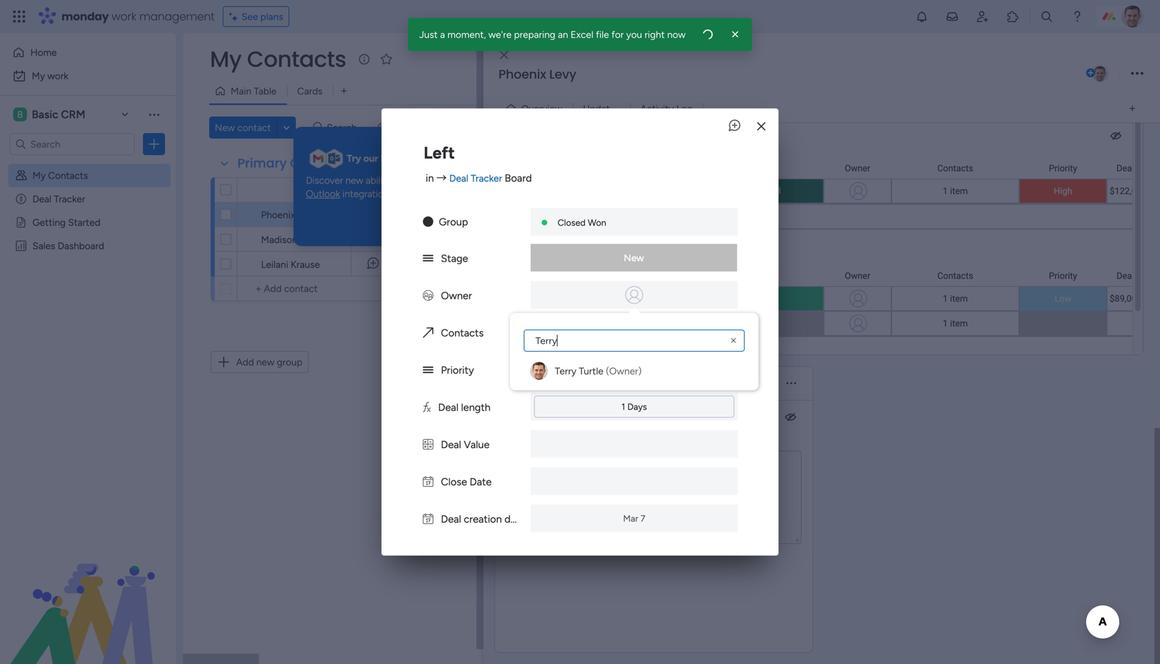 Task type: locate. For each thing, give the bounding box(es) containing it.
right
[[645, 29, 665, 40]]

doyle
[[300, 234, 325, 246]]

deal right →
[[449, 172, 468, 184]]

1 horizontal spatial 1
[[621, 402, 625, 413]]

0 horizontal spatial phoenix levy
[[261, 209, 318, 221]]

basic
[[32, 108, 58, 121]]

work right monday
[[112, 9, 136, 24]]

dapulse numbers column image
[[423, 439, 433, 451]]

close image
[[728, 28, 742, 41]]

my contacts up the deal tracker
[[32, 170, 88, 182]]

1 vertical spatial tracker
[[54, 193, 85, 205]]

just a moment, we're preparing an excel file for you right now
[[419, 29, 686, 40]]

text
[[519, 375, 544, 393]]

1 for 1
[[377, 214, 380, 222]]

integrations inside discover new abilities with our gmail & outlook integrations
[[342, 188, 393, 200]]

1 left days
[[621, 402, 625, 413]]

1 horizontal spatial our
[[421, 175, 435, 186]]

workspace image
[[13, 107, 27, 122]]

contacts up discover
[[290, 155, 348, 172]]

phoenix up the overview button
[[499, 66, 546, 83]]

2 horizontal spatial phoenix levy
[[610, 327, 662, 338]]

workspace selection element
[[13, 106, 87, 123]]

new for discover
[[345, 175, 363, 186]]

close image
[[500, 50, 508, 60], [757, 122, 765, 132]]

tracker
[[471, 172, 502, 184], [54, 193, 85, 205]]

0 vertical spatial tracker
[[471, 172, 502, 184]]

new down try
[[345, 175, 363, 186]]

1 vertical spatial phoenix
[[261, 209, 295, 221]]

levy up [object object] 'element'
[[643, 327, 662, 338]]

add new group button
[[211, 351, 309, 374]]

2 horizontal spatial phoenix
[[610, 327, 641, 338]]

deal for deal value
[[441, 439, 461, 451]]

0 horizontal spatial our
[[363, 153, 378, 164]]

my work option
[[8, 65, 168, 87]]

customer
[[423, 209, 466, 221]]

levy down an
[[549, 66, 576, 83]]

new right 'add'
[[256, 357, 274, 368]]

with
[[400, 175, 419, 186]]

dapulse date column image
[[423, 476, 433, 489]]

phoenix levy inside the left dialog
[[610, 327, 662, 338]]

phoenix inside field
[[499, 66, 546, 83]]

public dashboard image
[[15, 240, 28, 253]]

1 horizontal spatial new
[[345, 175, 363, 186]]

new inside button
[[215, 122, 235, 134]]

work inside option
[[47, 70, 68, 82]]

home link
[[8, 41, 168, 64]]

2 vertical spatial levy
[[643, 327, 662, 338]]

v2 function image
[[423, 402, 431, 414]]

contacts
[[247, 44, 346, 75], [290, 155, 348, 172], [48, 170, 88, 182], [441, 327, 484, 340]]

primary contacts
[[238, 155, 348, 172]]

levy inside phoenix levy field
[[549, 66, 576, 83]]

2 vertical spatial 1
[[621, 402, 625, 413]]

my contacts up table
[[210, 44, 346, 75]]

1 vertical spatial new
[[256, 357, 274, 368]]

just
[[419, 29, 438, 40]]

1 horizontal spatial phoenix levy
[[499, 66, 576, 83]]

search everything image
[[1040, 10, 1054, 23]]

contacts up the deal tracker
[[48, 170, 88, 182]]

update feed image
[[945, 10, 959, 23]]

add new group
[[236, 357, 302, 368]]

main table button
[[209, 80, 287, 102]]

1 inside button
[[377, 214, 380, 222]]

v2 status image
[[423, 364, 433, 377]]

new for add
[[256, 357, 274, 368]]

levy up doyle
[[297, 209, 318, 221]]

phoenix up (owner)
[[610, 327, 641, 338]]

0 vertical spatial levy
[[549, 66, 576, 83]]

deal right dapulse date column icon
[[441, 514, 461, 526]]

new inside discover new abilities with our gmail & outlook integrations
[[345, 175, 363, 186]]

contacts right v2 board relation small image
[[441, 327, 484, 340]]

close
[[441, 476, 467, 489]]

dashboard
[[58, 240, 104, 252]]

v2 board relation small image
[[423, 327, 433, 340]]

leilani krause
[[261, 259, 320, 271]]

deal up getting
[[32, 193, 51, 205]]

2 vertical spatial integrations
[[428, 217, 480, 229]]

1 vertical spatial new
[[624, 252, 644, 264]]

new contact
[[215, 122, 271, 134]]

in → deal tracker board
[[426, 172, 532, 185]]

1 vertical spatial my contacts
[[32, 170, 88, 182]]

0 horizontal spatial new
[[256, 357, 274, 368]]

home
[[30, 47, 57, 58]]

moment,
[[447, 29, 486, 40]]

2 vertical spatial phoenix
[[610, 327, 641, 338]]

1 left the explore
[[377, 214, 380, 222]]

phoenix levy
[[499, 66, 576, 83], [261, 209, 318, 221], [610, 327, 662, 338]]

lottie animation element
[[0, 525, 176, 665]]

new inside add new group button
[[256, 357, 274, 368]]

integrations
[[407, 153, 461, 164], [342, 188, 393, 200], [428, 217, 480, 229]]

overview button
[[500, 98, 573, 120]]

deal right v2 function icon
[[438, 402, 458, 414]]

0 vertical spatial new
[[215, 122, 235, 134]]

discover new abilities with our gmail & outlook integrations
[[306, 175, 471, 200]]

primary
[[238, 155, 287, 172]]

deal right dapulse numbers column icon
[[441, 439, 461, 451]]

my work link
[[8, 65, 168, 87]]

phoenix levy up the overview button
[[499, 66, 576, 83]]

work down home
[[47, 70, 68, 82]]

0 vertical spatial 1
[[628, 103, 632, 115]]

close image down phoenix levy field
[[757, 122, 765, 132]]

0 horizontal spatial my contacts
[[32, 170, 88, 182]]

see
[[241, 11, 258, 22]]

see plans
[[241, 11, 283, 22]]

1 vertical spatial integrations
[[342, 188, 393, 200]]

0 vertical spatial phoenix levy
[[499, 66, 576, 83]]

work for monday
[[112, 9, 136, 24]]

select product image
[[12, 10, 26, 23]]

v2 status image
[[423, 253, 433, 265]]

angle down image
[[283, 123, 290, 133]]

terry turtle image
[[1121, 6, 1143, 28]]

priority
[[441, 364, 474, 377]]

1 vertical spatial 1
[[377, 214, 380, 222]]

2 vertical spatial phoenix levy
[[610, 327, 662, 338]]

deal
[[449, 172, 468, 184], [32, 193, 51, 205], [438, 402, 458, 414], [441, 439, 461, 451], [441, 514, 461, 526]]

1 inside the left dialog
[[621, 402, 625, 413]]

1 vertical spatial phoenix levy
[[261, 209, 318, 221]]

Primary Contacts field
[[234, 155, 351, 173]]

phoenix levy up [object object] 'element'
[[610, 327, 662, 338]]

main
[[231, 85, 251, 97]]

Search for content search field
[[524, 330, 745, 352]]

deal length
[[438, 402, 491, 414]]

new inside the left dialog
[[624, 252, 644, 264]]

1 horizontal spatial phoenix
[[499, 66, 546, 83]]

help button
[[1090, 626, 1138, 648]]

Text field
[[515, 375, 548, 393]]

public board image
[[15, 216, 28, 229]]

phoenix levy inside field
[[499, 66, 576, 83]]

our right try
[[363, 153, 378, 164]]

deal tracker link
[[449, 172, 502, 184]]

0 vertical spatial close image
[[500, 50, 508, 60]]

outlook button
[[306, 188, 340, 201]]

explore integrations
[[393, 217, 480, 229]]

getting
[[32, 217, 66, 229]]

management
[[139, 9, 215, 24]]

1 vertical spatial our
[[421, 175, 435, 186]]

cards
[[297, 85, 323, 97]]

1 right /
[[628, 103, 632, 115]]

list box containing terry turtle
[[521, 330, 747, 385]]

0 vertical spatial phoenix
[[499, 66, 546, 83]]

dialog containing terry turtle
[[510, 313, 759, 391]]

1
[[628, 103, 632, 115], [377, 214, 380, 222], [621, 402, 625, 413]]

→
[[436, 172, 447, 185]]

a
[[440, 29, 445, 40]]

0 horizontal spatial new
[[215, 122, 235, 134]]

phoenix up "madison"
[[261, 209, 295, 221]]

None search field
[[524, 330, 745, 352]]

list box
[[0, 161, 176, 444], [521, 330, 747, 385]]

2 horizontal spatial 1
[[628, 103, 632, 115]]

0 horizontal spatial list box
[[0, 161, 176, 444]]

updates / 1 button
[[573, 98, 632, 120]]

monday
[[61, 9, 109, 24]]

new
[[345, 175, 363, 186], [256, 357, 274, 368]]

terry turtle image
[[1091, 65, 1109, 83]]

our
[[363, 153, 378, 164], [421, 175, 435, 186]]

0 vertical spatial new
[[345, 175, 363, 186]]

0 vertical spatial my contacts
[[210, 44, 346, 75]]

dialog
[[510, 313, 759, 391]]

2 horizontal spatial levy
[[643, 327, 662, 338]]

0 horizontal spatial tracker
[[54, 193, 85, 205]]

new for new contact
[[215, 122, 235, 134]]

1 vertical spatial levy
[[297, 209, 318, 221]]

my work
[[32, 70, 68, 82]]

1 vertical spatial work
[[47, 70, 68, 82]]

tracker up getting started
[[54, 193, 85, 205]]

1 horizontal spatial tracker
[[471, 172, 502, 184]]

phoenix levy up madison doyle
[[261, 209, 318, 221]]

sales
[[32, 240, 55, 252]]

home option
[[8, 41, 168, 64]]

alert
[[700, 27, 716, 42]]

my contacts
[[210, 44, 346, 75], [32, 170, 88, 182]]

just a moment, we're preparing an excel file for you right now alert
[[408, 18, 752, 51]]

1 horizontal spatial list box
[[521, 330, 747, 385]]

days
[[627, 402, 647, 413]]

option
[[0, 163, 176, 166]]

close image down we're
[[500, 50, 508, 60]]

my
[[210, 44, 242, 75], [32, 70, 45, 82], [32, 170, 46, 182]]

main table
[[231, 85, 276, 97]]

phoenix inside the left dialog
[[610, 327, 641, 338]]

my down home
[[32, 70, 45, 82]]

1 vertical spatial close image
[[757, 122, 765, 132]]

our left →
[[421, 175, 435, 186]]

0 horizontal spatial 1
[[377, 214, 380, 222]]

0 vertical spatial work
[[112, 9, 136, 24]]

0 horizontal spatial levy
[[297, 209, 318, 221]]

1 horizontal spatial new
[[624, 252, 644, 264]]

basic crm
[[32, 108, 85, 121]]

sales dashboard
[[32, 240, 104, 252]]

help image
[[1070, 10, 1084, 23]]

close date
[[441, 476, 492, 489]]

v2 sun image
[[423, 216, 433, 228]]

1 horizontal spatial work
[[112, 9, 136, 24]]

left dialog
[[382, 109, 779, 556]]

notifications image
[[915, 10, 929, 23]]

1 horizontal spatial levy
[[549, 66, 576, 83]]

work
[[112, 9, 136, 24], [47, 70, 68, 82]]

tracker left board at the top of page
[[471, 172, 502, 184]]

try
[[347, 153, 361, 164]]

0 horizontal spatial work
[[47, 70, 68, 82]]

contacts up the cards
[[247, 44, 346, 75]]

left
[[424, 143, 455, 163]]



Task type: vqa. For each thing, say whether or not it's contained in the screenshot.
Quick Search Results list box
no



Task type: describe. For each thing, give the bounding box(es) containing it.
stage
[[441, 253, 468, 265]]

list box containing my contacts
[[0, 161, 176, 444]]

add
[[236, 357, 254, 368]]

deal for deal length
[[438, 402, 458, 414]]

deal for deal creation date
[[441, 514, 461, 526]]

my up the deal tracker
[[32, 170, 46, 182]]

activity log
[[640, 103, 693, 115]]

updates
[[583, 103, 620, 115]]

creation
[[464, 514, 502, 526]]

levy inside the left dialog
[[643, 327, 662, 338]]

discover
[[306, 175, 343, 186]]

my inside option
[[32, 70, 45, 82]]

activity log button
[[630, 98, 703, 120]]

my up main
[[210, 44, 242, 75]]

show board description image
[[356, 52, 372, 66]]

contacts inside list box
[[48, 170, 88, 182]]

Search in workspace field
[[29, 136, 115, 152]]

tracker inside in → deal tracker board
[[471, 172, 502, 184]]

table
[[254, 85, 276, 97]]

1 button
[[351, 202, 396, 227]]

7
[[641, 514, 645, 525]]

contact
[[237, 122, 271, 134]]

madison doyle
[[261, 234, 325, 246]]

excel
[[571, 29, 593, 40]]

our inside discover new abilities with our gmail & outlook integrations
[[421, 175, 435, 186]]

monday work management
[[61, 9, 215, 24]]

Search field
[[323, 118, 365, 137]]

1 days
[[621, 402, 647, 413]]

terry turtle (owner)
[[555, 366, 642, 377]]

mar
[[623, 514, 638, 525]]

new for new
[[624, 252, 644, 264]]

activity
[[640, 103, 674, 115]]

add view image
[[341, 86, 347, 96]]

deal for deal tracker
[[32, 193, 51, 205]]

filter board by person image
[[372, 121, 394, 135]]

see plans button
[[223, 6, 289, 27]]

(owner)
[[606, 366, 642, 377]]

/
[[622, 103, 626, 115]]

plans
[[260, 11, 283, 22]]

madison
[[261, 234, 298, 246]]

My Contacts field
[[206, 44, 350, 75]]

Phoenix Levy field
[[495, 66, 1083, 84]]

invite members image
[[976, 10, 989, 23]]

group
[[277, 357, 302, 368]]

updates / 1
[[583, 103, 632, 115]]

contacts inside 'field'
[[290, 155, 348, 172]]

v2 multiple person column image
[[423, 290, 433, 302]]

length
[[461, 402, 491, 414]]

crm
[[61, 108, 85, 121]]

1 horizontal spatial my contacts
[[210, 44, 346, 75]]

add view image
[[1130, 104, 1135, 114]]

explore integrations button
[[388, 212, 485, 234]]

value
[[464, 439, 490, 451]]

v2 search image
[[313, 120, 323, 136]]

email
[[381, 153, 405, 164]]

now
[[667, 29, 686, 40]]

b
[[17, 109, 23, 120]]

0 vertical spatial our
[[363, 153, 378, 164]]

dapulse date column image
[[423, 514, 433, 526]]

for
[[611, 29, 624, 40]]

outlook
[[306, 188, 340, 200]]

krause
[[291, 259, 320, 271]]

explore
[[393, 217, 426, 229]]

deal inside in → deal tracker board
[[449, 172, 468, 184]]

abilities
[[366, 175, 398, 186]]

terry
[[555, 366, 576, 377]]

overview
[[521, 103, 562, 115]]

clear search image
[[728, 336, 739, 347]]

0 horizontal spatial close image
[[500, 50, 508, 60]]

0 vertical spatial integrations
[[407, 153, 461, 164]]

board
[[505, 172, 532, 185]]

gmail button
[[438, 174, 462, 188]]

you
[[626, 29, 642, 40]]

0 horizontal spatial phoenix
[[261, 209, 295, 221]]

date
[[504, 514, 525, 526]]

in
[[426, 172, 434, 185]]

more dots image
[[787, 379, 796, 389]]

loading image
[[700, 27, 716, 42]]

contact
[[299, 184, 334, 196]]

add to favorites image
[[379, 52, 393, 66]]

integrations inside explore integrations button
[[428, 217, 480, 229]]

alert inside just a moment, we're preparing an excel file for you right now alert
[[700, 27, 716, 42]]

&
[[465, 175, 471, 186]]

gmail
[[438, 175, 462, 186]]

1 inside button
[[628, 103, 632, 115]]

owner
[[441, 290, 472, 302]]

closed
[[558, 217, 586, 228]]

log
[[676, 103, 693, 115]]

list box inside dialog
[[521, 330, 747, 385]]

date
[[470, 476, 492, 489]]

file
[[596, 29, 609, 40]]

started
[[68, 217, 100, 229]]

tracker inside list box
[[54, 193, 85, 205]]

help
[[1101, 630, 1126, 644]]

try our email integrations
[[347, 153, 461, 164]]

won
[[588, 217, 606, 228]]

work for my
[[47, 70, 68, 82]]

we're
[[488, 29, 512, 40]]

deal tracker
[[32, 193, 85, 205]]

deal value
[[441, 439, 490, 451]]

preparing
[[514, 29, 555, 40]]

contacts inside the left dialog
[[441, 327, 484, 340]]

new contact button
[[209, 117, 277, 139]]

mar 7
[[623, 514, 645, 525]]

1 horizontal spatial close image
[[757, 122, 765, 132]]

closed won
[[558, 217, 606, 228]]

lottie animation image
[[0, 525, 176, 665]]

[object object] element
[[524, 358, 745, 385]]

turtle
[[579, 366, 603, 377]]

1 for 1 days
[[621, 402, 625, 413]]

an
[[558, 29, 568, 40]]

monday marketplace image
[[1006, 10, 1020, 23]]

group
[[439, 216, 468, 228]]

getting started
[[32, 217, 100, 229]]

leilani
[[261, 259, 288, 271]]



